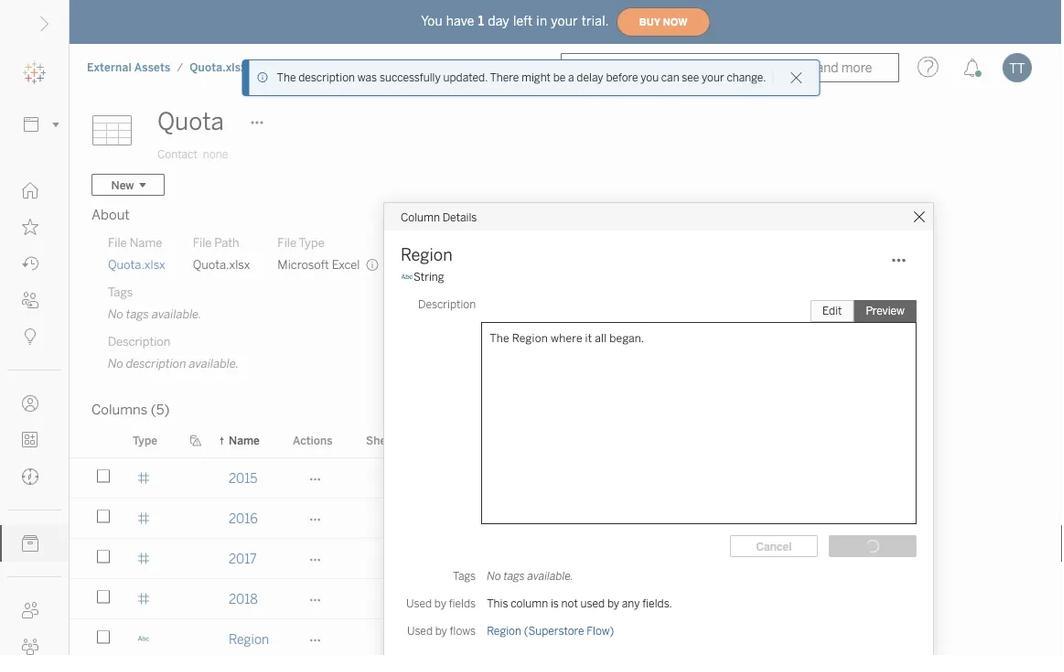 Task type: describe. For each thing, give the bounding box(es) containing it.
region (superstore flow)
[[487, 625, 615, 638]]

path
[[214, 235, 239, 250]]

there
[[490, 71, 519, 84]]

(5)
[[151, 402, 170, 418]]

column
[[511, 597, 549, 611]]

0 vertical spatial type
[[299, 235, 325, 250]]

column details dialog
[[385, 203, 934, 655]]

string
[[414, 271, 445, 284]]

used
[[581, 597, 605, 611]]

successfully
[[380, 71, 441, 84]]

excel
[[332, 257, 360, 272]]

details
[[443, 210, 477, 224]]

external
[[87, 61, 132, 74]]

name inside file name quota.xlsx
[[130, 235, 162, 250]]

1 / from the left
[[177, 61, 183, 74]]

tags for tags no tags available.
[[108, 285, 133, 299]]

preview
[[866, 304, 905, 318]]

integer image for 2018
[[137, 593, 150, 606]]

region down this
[[487, 625, 522, 638]]

integer image for 2016
[[137, 512, 150, 525]]

microsoft excel
[[278, 257, 360, 272]]

lineage
[[806, 217, 864, 237]]

description for 2016
[[540, 511, 605, 526]]

description for region
[[540, 632, 605, 647]]

all
[[595, 332, 607, 345]]

column
[[401, 210, 440, 224]]

you
[[641, 71, 659, 84]]

0 for region
[[490, 632, 498, 647]]

file for file name
[[108, 235, 127, 250]]

sources
[[458, 434, 499, 447]]

2018
[[229, 592, 258, 607]]

file type
[[278, 235, 325, 250]]

buy
[[640, 16, 661, 28]]

quota.xlsx left info image on the top left of page
[[190, 61, 247, 74]]

edit
[[823, 304, 843, 318]]

now
[[664, 16, 688, 28]]

0 horizontal spatial quota.xlsx link
[[108, 256, 165, 273]]

data sources
[[431, 434, 499, 447]]

region down 2018
[[229, 632, 269, 647]]

2015
[[229, 471, 258, 486]]

1 horizontal spatial name
[[229, 434, 260, 447]]

microsoft
[[278, 257, 329, 272]]

integer image for 2017
[[137, 552, 150, 565]]

text string icon image
[[401, 271, 414, 284]]

1 vertical spatial quota
[[157, 108, 224, 136]]

tags for tags
[[453, 570, 476, 583]]

is
[[551, 597, 559, 611]]

began.
[[610, 332, 645, 345]]

the for the description was successfully updated. there might be a delay before you can see your change.
[[277, 71, 296, 84]]

file name quota.xlsx
[[108, 235, 165, 272]]

0 horizontal spatial your
[[551, 14, 578, 29]]

delay
[[577, 71, 604, 84]]

flows
[[450, 625, 476, 638]]

new
[[111, 178, 134, 192]]

no inside tags no tags available.
[[108, 307, 123, 321]]

the description was successfully updated. there might be a delay before you can see your change.
[[277, 71, 767, 84]]

used for used by fields
[[406, 597, 432, 611]]

used for used by flows
[[407, 625, 433, 638]]

embedded
[[407, 257, 466, 272]]

this file type can contain multiple tables. image
[[366, 258, 379, 272]]

row group containing 2015
[[70, 459, 1029, 655]]

info image
[[257, 71, 270, 84]]

region up string
[[401, 245, 453, 265]]

row containing 2017
[[70, 539, 1029, 581]]

can
[[662, 71, 680, 84]]

sheets
[[366, 434, 403, 447]]

buy now
[[640, 16, 688, 28]]

string image
[[137, 633, 150, 646]]

fields
[[449, 597, 476, 611]]

table image
[[92, 103, 146, 158]]

region (superstore flow) link
[[487, 625, 615, 638]]

day
[[488, 14, 510, 29]]

file path quota.xlsx
[[193, 235, 250, 272]]

used by flows
[[407, 625, 476, 638]]

no tags available. for 2017
[[629, 552, 730, 567]]

asset
[[468, 257, 499, 272]]

no description for 2018
[[521, 592, 605, 607]]

flows link
[[852, 320, 881, 352]]

external assets / quota.xlsx /
[[87, 61, 260, 74]]

no description for 2016
[[521, 511, 605, 526]]

columns (5)
[[92, 402, 170, 418]]

available. inside description no description available.
[[189, 356, 239, 371]]

buy now button
[[617, 7, 711, 37]]

3 file from the left
[[278, 235, 297, 250]]

description inside description no description available.
[[126, 356, 186, 371]]

category embedded asset
[[407, 235, 499, 272]]

flow)
[[587, 625, 615, 638]]

type inside grid
[[133, 434, 157, 447]]

new button
[[92, 174, 165, 196]]

the region where it all began.
[[490, 332, 645, 345]]

a
[[569, 71, 575, 84]]

be
[[554, 71, 566, 84]]

file for file path
[[193, 235, 212, 250]]

0 for 2016
[[490, 511, 498, 526]]

available. inside column details dialog
[[528, 570, 574, 583]]

columns
[[92, 402, 148, 418]]

by left any
[[608, 597, 620, 611]]

flows
[[852, 321, 881, 334]]

left
[[514, 14, 533, 29]]

no tags available. for 2018
[[629, 592, 730, 607]]



Task type: locate. For each thing, give the bounding box(es) containing it.
0 vertical spatial your
[[551, 14, 578, 29]]

the description was successfully updated. there might be a delay before you can see your change. alert
[[277, 70, 767, 86]]

3 0 from the top
[[490, 632, 498, 647]]

0 horizontal spatial tags
[[108, 285, 133, 299]]

description
[[418, 298, 476, 311], [108, 334, 171, 349]]

tags for 2016
[[648, 511, 673, 526]]

have
[[447, 14, 475, 29]]

2 file from the left
[[193, 235, 212, 250]]

1 horizontal spatial type
[[299, 235, 325, 250]]

0 horizontal spatial type
[[133, 434, 157, 447]]

1 horizontal spatial the
[[490, 332, 510, 345]]

category
[[407, 235, 457, 250]]

grid
[[70, 424, 1029, 655]]

the right info image on the top left of page
[[277, 71, 296, 84]]

0 vertical spatial tags
[[108, 285, 133, 299]]

you
[[421, 14, 443, 29]]

description for description no description available.
[[108, 334, 171, 349]]

description down "not"
[[540, 632, 605, 647]]

fields.
[[643, 597, 673, 611]]

0 vertical spatial integer image
[[137, 472, 150, 485]]

2 horizontal spatial file
[[278, 235, 297, 250]]

1 vertical spatial no description
[[521, 592, 605, 607]]

tags inside tags no tags available.
[[126, 307, 149, 321]]

row containing region
[[70, 620, 1029, 655]]

description inside description no description available.
[[108, 334, 171, 349]]

editor mode option group
[[811, 300, 917, 322]]

region link
[[229, 620, 269, 655]]

/ right assets
[[177, 61, 183, 74]]

you have 1 day left in your trial.
[[421, 14, 609, 29]]

quota.xlsx for file name quota.xlsx
[[108, 257, 165, 272]]

quota.xlsx up tags no tags available.
[[108, 257, 165, 272]]

row group
[[70, 459, 1029, 655]]

description
[[299, 71, 355, 84], [126, 356, 186, 371], [540, 511, 605, 526], [540, 592, 605, 607], [540, 632, 605, 647]]

the inside alert
[[277, 71, 296, 84]]

2 integer image from the top
[[137, 552, 150, 565]]

name up 2015 link
[[229, 434, 260, 447]]

2 integer image from the top
[[137, 593, 150, 606]]

0 vertical spatial quota.xlsx link
[[189, 60, 248, 75]]

quota.xlsx down path
[[193, 257, 250, 272]]

description inside alert
[[299, 71, 355, 84]]

description for 2018
[[540, 592, 605, 607]]

quota.xlsx link up tags no tags available.
[[108, 256, 165, 273]]

no tags available. inside column details dialog
[[487, 570, 574, 583]]

tags inside column details dialog
[[504, 570, 525, 583]]

2 0 from the top
[[490, 592, 498, 607]]

1 horizontal spatial /
[[253, 61, 260, 74]]

/
[[177, 61, 183, 74], [253, 61, 260, 74]]

cancel
[[757, 540, 792, 553]]

1 vertical spatial tags
[[453, 570, 476, 583]]

where
[[551, 332, 583, 345]]

2017
[[229, 552, 257, 567]]

integer image up "string" image
[[137, 552, 150, 565]]

no description
[[521, 511, 605, 526], [521, 592, 605, 607], [521, 632, 605, 647]]

1 no description from the top
[[521, 511, 605, 526]]

0
[[490, 511, 498, 526], [490, 592, 498, 607], [490, 632, 498, 647]]

1 vertical spatial your
[[702, 71, 725, 84]]

2 used from the top
[[407, 625, 433, 638]]

0 right the fields
[[490, 592, 498, 607]]

the inside column details dialog
[[490, 332, 510, 345]]

3 row from the top
[[70, 580, 1029, 622]]

cancel button
[[731, 536, 818, 558]]

no description down "not"
[[521, 632, 605, 647]]

no tags available. for 2016
[[629, 511, 730, 526]]

tags down file name quota.xlsx
[[108, 285, 133, 299]]

file down about
[[108, 235, 127, 250]]

your right in
[[551, 14, 578, 29]]

description for description
[[418, 298, 476, 311]]

no
[[108, 307, 123, 321], [108, 356, 123, 371], [521, 511, 538, 526], [629, 511, 646, 526], [629, 552, 646, 567], [487, 570, 501, 583], [521, 592, 538, 607], [629, 592, 646, 607], [521, 632, 538, 647]]

1 vertical spatial the
[[490, 332, 510, 345]]

description up (superstore
[[540, 592, 605, 607]]

the left where in the bottom right of the page
[[490, 332, 510, 345]]

none
[[203, 148, 228, 161]]

grid containing 2015
[[70, 424, 1029, 655]]

by for fields
[[435, 597, 447, 611]]

1 horizontal spatial quota.xlsx link
[[189, 60, 248, 75]]

type down columns (5) at left
[[133, 434, 157, 447]]

2016
[[229, 511, 258, 526]]

no inside description no description available.
[[108, 356, 123, 371]]

contact none
[[157, 148, 228, 161]]

description left was
[[299, 71, 355, 84]]

trial.
[[582, 14, 609, 29]]

1 horizontal spatial quota
[[270, 61, 301, 74]]

the for the region where it all began.
[[490, 332, 510, 345]]

about
[[92, 207, 130, 223]]

by for flows
[[436, 625, 448, 638]]

0 for 2018
[[490, 592, 498, 607]]

2 no description from the top
[[521, 592, 605, 607]]

0 horizontal spatial name
[[130, 235, 162, 250]]

in
[[537, 14, 548, 29]]

any
[[622, 597, 640, 611]]

0 vertical spatial the
[[277, 71, 296, 84]]

0 horizontal spatial /
[[177, 61, 183, 74]]

2 / from the left
[[253, 61, 260, 74]]

2 cell from the top
[[755, 622, 1029, 655]]

your
[[551, 14, 578, 29], [702, 71, 725, 84]]

2 vertical spatial no description
[[521, 632, 605, 647]]

available. inside tags no tags available.
[[152, 307, 202, 321]]

by left the fields
[[435, 597, 447, 611]]

name down about
[[130, 235, 162, 250]]

tags for 2018
[[648, 592, 673, 607]]

1 vertical spatial used
[[407, 625, 433, 638]]

no inside column details dialog
[[487, 570, 501, 583]]

change.
[[727, 71, 767, 84]]

quota right info image on the top left of page
[[270, 61, 301, 74]]

0 horizontal spatial quota
[[157, 108, 224, 136]]

quota element
[[265, 61, 307, 74]]

used up used by flows
[[406, 597, 432, 611]]

contact
[[157, 148, 198, 161]]

this column is not used by any fields.
[[487, 597, 673, 611]]

file
[[108, 235, 127, 250], [193, 235, 212, 250], [278, 235, 297, 250]]

2017 link
[[229, 539, 257, 579]]

tags for 2017
[[648, 552, 673, 567]]

external assets link
[[86, 60, 172, 75]]

main navigation. press the up and down arrow keys to access links. element
[[0, 172, 69, 655]]

it
[[586, 332, 593, 345]]

name
[[130, 235, 162, 250], [229, 434, 260, 447]]

tags up the fields
[[453, 570, 476, 583]]

file up microsoft
[[278, 235, 297, 250]]

before
[[606, 71, 639, 84]]

was
[[358, 71, 377, 84]]

tags inside tags no tags available.
[[108, 285, 133, 299]]

1 horizontal spatial description
[[418, 298, 476, 311]]

tags inside column details dialog
[[453, 570, 476, 583]]

1 horizontal spatial tags
[[453, 570, 476, 583]]

0 vertical spatial integer image
[[137, 512, 150, 525]]

row containing 2016
[[70, 499, 1029, 541]]

1 vertical spatial integer image
[[137, 552, 150, 565]]

file inside file path quota.xlsx
[[193, 235, 212, 250]]

2015 row
[[70, 459, 1029, 501]]

quota.xlsx
[[190, 61, 247, 74], [108, 257, 165, 272], [193, 257, 250, 272]]

4 row from the top
[[70, 620, 1029, 655]]

integer image
[[137, 472, 150, 485], [137, 552, 150, 565]]

used down the used by fields
[[407, 625, 433, 638]]

integer image
[[137, 512, 150, 525], [137, 593, 150, 606]]

quota.xlsx for file path quota.xlsx
[[193, 257, 250, 272]]

2015 link
[[229, 459, 258, 498]]

1 vertical spatial integer image
[[137, 593, 150, 606]]

description down string
[[418, 298, 476, 311]]

1 vertical spatial quota.xlsx link
[[108, 256, 165, 273]]

1 vertical spatial 0
[[490, 592, 498, 607]]

1
[[478, 14, 484, 29]]

2016 link
[[229, 499, 258, 538]]

assets
[[134, 61, 171, 74]]

tags no tags available.
[[108, 285, 202, 321]]

region
[[401, 245, 453, 265], [512, 332, 548, 345], [487, 625, 522, 638], [229, 632, 269, 647]]

integer image inside row
[[137, 552, 150, 565]]

3 no description from the top
[[521, 632, 605, 647]]

1 vertical spatial name
[[229, 434, 260, 447]]

1 0 from the top
[[490, 511, 498, 526]]

1 horizontal spatial file
[[193, 235, 212, 250]]

1 integer image from the top
[[137, 512, 150, 525]]

0 vertical spatial 0
[[490, 511, 498, 526]]

cell
[[755, 581, 1029, 622], [755, 622, 1029, 655]]

(superstore
[[524, 625, 585, 638]]

0 horizontal spatial description
[[108, 334, 171, 349]]

description down tags no tags available.
[[108, 334, 171, 349]]

0 vertical spatial name
[[130, 235, 162, 250]]

type up microsoft excel
[[299, 235, 325, 250]]

1 vertical spatial type
[[133, 434, 157, 447]]

0 right flows in the bottom of the page
[[490, 632, 498, 647]]

navigation panel element
[[0, 55, 69, 655]]

type
[[299, 235, 325, 250], [133, 434, 157, 447]]

0 vertical spatial no description
[[521, 511, 605, 526]]

data
[[431, 434, 455, 447]]

actions
[[293, 434, 333, 447]]

/ left quota element
[[253, 61, 260, 74]]

file inside file name quota.xlsx
[[108, 235, 127, 250]]

the
[[277, 71, 296, 84], [490, 332, 510, 345]]

1 horizontal spatial your
[[702, 71, 725, 84]]

1 file from the left
[[108, 235, 127, 250]]

column details
[[401, 210, 477, 224]]

no description down '2015' row
[[521, 511, 605, 526]]

by left flows in the bottom of the page
[[436, 625, 448, 638]]

integer image down columns (5) at left
[[137, 472, 150, 485]]

integer image for 2015
[[137, 472, 150, 485]]

flows image
[[805, 321, 837, 353]]

0 down '2015' row
[[490, 511, 498, 526]]

quota
[[270, 61, 301, 74], [157, 108, 224, 136]]

0 vertical spatial quota
[[270, 61, 301, 74]]

this
[[487, 597, 509, 611]]

integer image inside '2015' row
[[137, 472, 150, 485]]

0 horizontal spatial file
[[108, 235, 127, 250]]

1 vertical spatial description
[[108, 334, 171, 349]]

1 row from the top
[[70, 499, 1029, 541]]

2 row from the top
[[70, 539, 1029, 581]]

description up (5)
[[126, 356, 186, 371]]

by
[[435, 597, 447, 611], [608, 597, 620, 611], [436, 625, 448, 638]]

file left path
[[193, 235, 212, 250]]

0 horizontal spatial the
[[277, 71, 296, 84]]

region left where in the bottom right of the page
[[512, 332, 548, 345]]

2 vertical spatial 0
[[490, 632, 498, 647]]

1 used from the top
[[406, 597, 432, 611]]

tags
[[108, 285, 133, 299], [453, 570, 476, 583]]

no tags available.
[[629, 511, 730, 526], [629, 552, 730, 567], [487, 570, 574, 583], [629, 592, 730, 607]]

0 vertical spatial description
[[418, 298, 476, 311]]

not
[[562, 597, 578, 611]]

might
[[522, 71, 551, 84]]

description no description available.
[[108, 334, 239, 371]]

0 vertical spatial used
[[406, 597, 432, 611]]

your right see
[[702, 71, 725, 84]]

used by fields
[[406, 597, 476, 611]]

your inside alert
[[702, 71, 725, 84]]

1 integer image from the top
[[137, 472, 150, 485]]

description down '2015' row
[[540, 511, 605, 526]]

2018 link
[[229, 580, 258, 619]]

quota.xlsx link left info image on the top left of page
[[189, 60, 248, 75]]

row containing 2018
[[70, 580, 1029, 622]]

description inside column details dialog
[[418, 298, 476, 311]]

updated.
[[444, 71, 488, 84]]

see
[[682, 71, 700, 84]]

no description up (superstore
[[521, 592, 605, 607]]

tags
[[126, 307, 149, 321], [648, 511, 673, 526], [648, 552, 673, 567], [504, 570, 525, 583], [648, 592, 673, 607]]

row
[[70, 499, 1029, 541], [70, 539, 1029, 581], [70, 580, 1029, 622], [70, 620, 1029, 655]]

no description for region
[[521, 632, 605, 647]]

quota up contact none
[[157, 108, 224, 136]]

used
[[406, 597, 432, 611], [407, 625, 433, 638]]

1 cell from the top
[[755, 581, 1029, 622]]



Task type: vqa. For each thing, say whether or not it's contained in the screenshot.
Select All button
no



